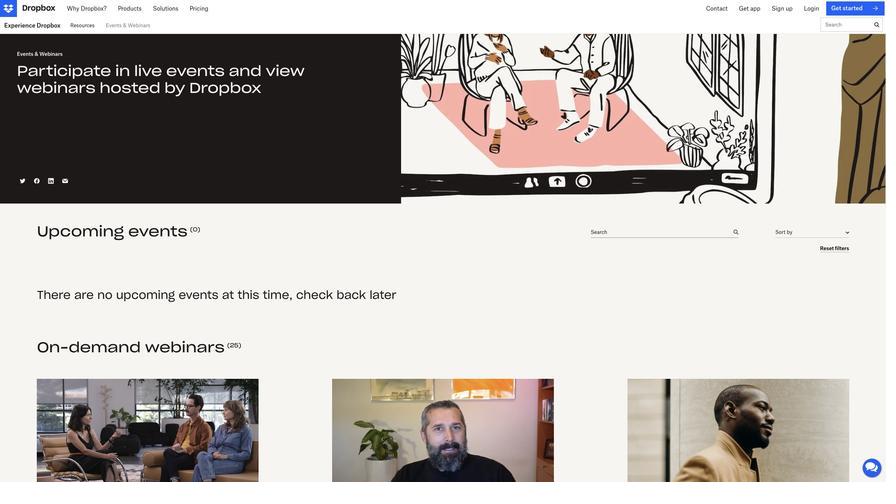 Task type: vqa. For each thing, say whether or not it's contained in the screenshot.
( to the bottom
yes



Task type: locate. For each thing, give the bounding box(es) containing it.
pricing link
[[182, 0, 212, 17]]

)
[[198, 226, 201, 233], [239, 342, 242, 349]]

1 vertical spatial )
[[239, 342, 242, 349]]

1 vertical spatial events
[[17, 51, 33, 57]]

webinars up participate
[[39, 51, 63, 57]]

1 horizontal spatial events & webinars
[[106, 22, 150, 28]]

webinars
[[17, 79, 96, 97], [145, 339, 225, 357]]

time,
[[263, 288, 293, 303]]

1 vertical spatial (
[[227, 342, 230, 349]]

in left live
[[115, 62, 130, 80]]

0 horizontal spatial dropbox
[[37, 22, 60, 29]]

0 vertical spatial events
[[166, 62, 225, 80]]

1 vertical spatial events & webinars
[[17, 51, 63, 57]]

events & webinars down experience dropbox
[[17, 51, 63, 57]]

0 horizontal spatial &
[[35, 51, 38, 57]]

1 horizontal spatial dropbox
[[189, 79, 261, 97]]

& down experience dropbox
[[35, 51, 38, 57]]

1 horizontal spatial webinars
[[145, 339, 225, 357]]

25
[[230, 342, 239, 349]]

demand
[[69, 339, 141, 357]]

1 get from the left
[[774, 5, 783, 12]]

0 horizontal spatial webinars
[[39, 51, 63, 57]]

1 horizontal spatial get
[[838, 5, 848, 12]]

resources link
[[70, 17, 95, 34]]

&
[[123, 22, 127, 28], [35, 51, 38, 57]]

1 horizontal spatial )
[[239, 342, 242, 349]]

0 vertical spatial in
[[820, 5, 825, 12]]

dropbox inside experience dropbox link
[[37, 22, 60, 29]]

in for sign
[[820, 5, 825, 12]]

1 vertical spatial &
[[35, 51, 38, 57]]

1 vertical spatial dropbox
[[189, 79, 261, 97]]

by
[[165, 79, 185, 97]]

webinars inside participate in live events and view webinars hosted by dropbox
[[17, 79, 96, 97]]

participate
[[17, 62, 111, 80]]

1 horizontal spatial webinars
[[128, 22, 150, 28]]

events
[[166, 62, 225, 80], [128, 223, 188, 241], [179, 288, 219, 303]]

events & webinars link
[[106, 17, 150, 34]]

back
[[337, 288, 366, 303]]

get inside button
[[774, 5, 783, 12]]

0 horizontal spatial )
[[198, 226, 201, 233]]

contact button
[[735, 0, 768, 17]]

no
[[97, 288, 113, 303]]

and
[[229, 62, 262, 80]]

2 get from the left
[[838, 5, 848, 12]]

None search field
[[822, 18, 872, 35]]

0 vertical spatial webinars
[[128, 22, 150, 28]]

0 vertical spatial &
[[123, 22, 127, 28]]

0 vertical spatial )
[[198, 226, 201, 233]]

events down experience
[[17, 51, 33, 57]]

& down products
[[123, 22, 127, 28]]

1 vertical spatial webinars
[[145, 339, 225, 357]]

) inside on-demand webinars ( 25 )
[[239, 342, 242, 349]]

products
[[116, 5, 140, 12]]

(
[[190, 226, 193, 233], [227, 342, 230, 349]]

0 vertical spatial dropbox
[[37, 22, 60, 29]]

0 vertical spatial events
[[106, 22, 122, 28]]

events & webinars
[[106, 22, 150, 28], [17, 51, 63, 57]]

this
[[238, 288, 259, 303]]

events inside participate in live events and view webinars hosted by dropbox
[[166, 62, 225, 80]]

) inside upcoming events ( 0 )
[[198, 226, 201, 233]]

2 vertical spatial events
[[179, 288, 219, 303]]

get left "started"
[[838, 5, 848, 12]]

filters
[[836, 246, 850, 252]]

in inside "link"
[[820, 5, 825, 12]]

check
[[296, 288, 333, 303]]

a person watches a webinar with two guests on a computer image
[[401, 34, 886, 204]]

webinars down the products button
[[128, 22, 150, 28]]

0
[[193, 226, 198, 233]]

1 horizontal spatial in
[[820, 5, 825, 12]]

1 horizontal spatial (
[[227, 342, 230, 349]]

0 horizontal spatial in
[[115, 62, 130, 80]]

get left 'app'
[[774, 5, 783, 12]]

in right the sign
[[820, 5, 825, 12]]

reset filters
[[821, 246, 850, 252]]

in inside participate in live events and view webinars hosted by dropbox
[[115, 62, 130, 80]]

events & webinars down products
[[106, 22, 150, 28]]

events down products
[[106, 22, 122, 28]]

0 horizontal spatial get
[[774, 5, 783, 12]]

dropbox
[[37, 22, 60, 29], [189, 79, 261, 97]]

1 vertical spatial in
[[115, 62, 130, 80]]

on-demand webinars ( 25 )
[[37, 339, 242, 357]]

None text field
[[591, 229, 729, 236]]

solutions button
[[145, 0, 182, 17]]

experience
[[4, 22, 35, 29]]

resources
[[70, 22, 95, 28]]

0 horizontal spatial webinars
[[17, 79, 96, 97]]

events
[[106, 22, 122, 28], [17, 51, 33, 57]]

dropbox inside participate in live events and view webinars hosted by dropbox
[[189, 79, 261, 97]]

dropbox?
[[79, 5, 105, 12]]

why dropbox?
[[65, 5, 105, 12]]

0 vertical spatial events & webinars
[[106, 22, 150, 28]]

in
[[820, 5, 825, 12], [115, 62, 130, 80]]

get
[[774, 5, 783, 12], [838, 5, 848, 12]]

0 horizontal spatial (
[[190, 226, 193, 233]]

0 vertical spatial (
[[190, 226, 193, 233]]

app
[[785, 5, 795, 12]]

experience dropbox
[[4, 22, 60, 29]]

( inside upcoming events ( 0 )
[[190, 226, 193, 233]]

0 vertical spatial webinars
[[17, 79, 96, 97]]

solutions
[[151, 5, 176, 12]]

webinars
[[128, 22, 150, 28], [39, 51, 63, 57]]

hosted
[[100, 79, 160, 97]]

experience dropbox link
[[0, 17, 65, 34]]

0 horizontal spatial events & webinars
[[17, 51, 63, 57]]

reset filters button
[[821, 244, 850, 253]]



Task type: describe. For each thing, give the bounding box(es) containing it.
search
[[826, 22, 842, 28]]

started
[[850, 5, 869, 12]]

get app button
[[768, 0, 801, 17]]

reset
[[821, 246, 835, 252]]

why dropbox? button
[[59, 0, 110, 17]]

there are no upcoming events at this time, check back later
[[37, 288, 397, 303]]

get started link
[[833, 1, 885, 16]]

1 vertical spatial webinars
[[39, 51, 63, 57]]

0 horizontal spatial events
[[17, 51, 33, 57]]

are
[[74, 288, 94, 303]]

contact
[[741, 5, 762, 12]]

at
[[222, 288, 234, 303]]

there
[[37, 288, 71, 303]]

sign
[[806, 5, 819, 12]]

why
[[65, 5, 77, 12]]

get app
[[774, 5, 795, 12]]

upcoming events ( 0 )
[[37, 223, 201, 241]]

upcoming
[[37, 223, 124, 241]]

later
[[370, 288, 397, 303]]

on-
[[37, 339, 69, 357]]

participate in live events and view webinars hosted by dropbox
[[17, 62, 305, 97]]

products button
[[110, 0, 145, 17]]

search image
[[875, 22, 880, 27]]

get started
[[838, 5, 869, 12]]

upcoming
[[116, 288, 175, 303]]

get for get app
[[774, 5, 783, 12]]

1 horizontal spatial &
[[123, 22, 127, 28]]

1 vertical spatial events
[[128, 223, 188, 241]]

1 horizontal spatial events
[[106, 22, 122, 28]]

view
[[266, 62, 305, 80]]

sign in
[[806, 5, 825, 12]]

live
[[134, 62, 162, 80]]

in for participate
[[115, 62, 130, 80]]

get for get started
[[838, 5, 848, 12]]

sign in link
[[806, 1, 825, 16]]

( inside on-demand webinars ( 25 )
[[227, 342, 230, 349]]

pricing
[[188, 5, 206, 12]]



